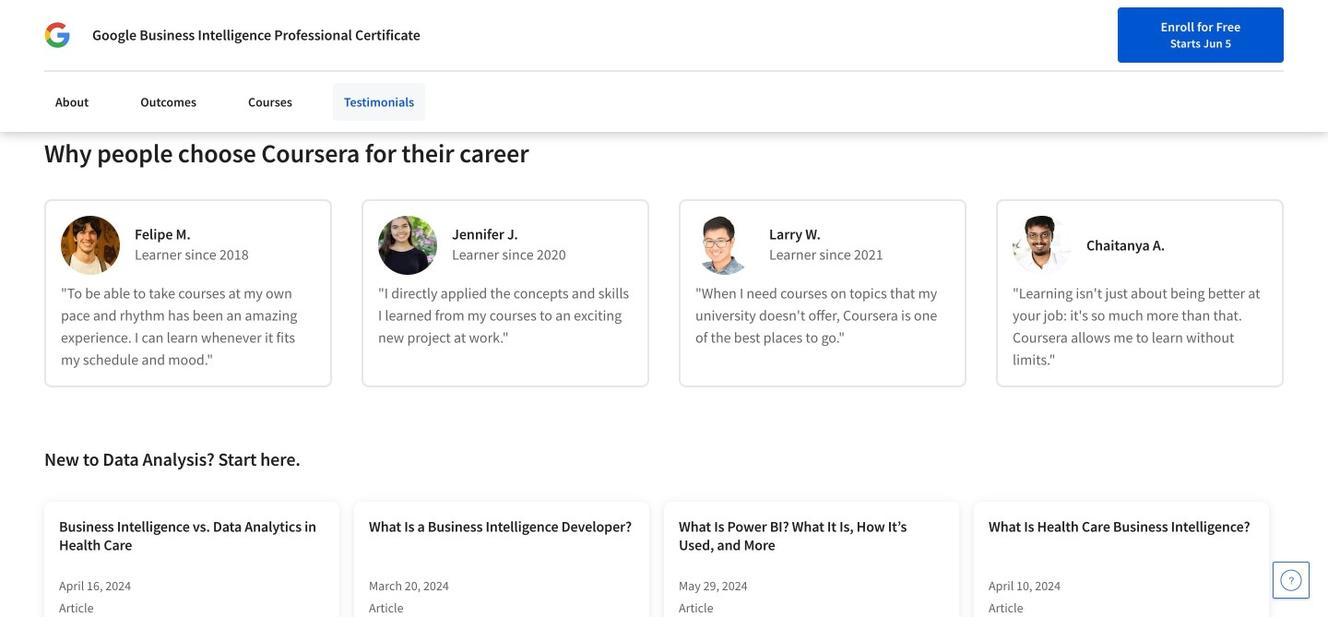 Task type: locate. For each thing, give the bounding box(es) containing it.
menu item
[[1070, 8, 1174, 52]]

coursera image
[[44, 15, 161, 45]]

menu
[[748, 0, 1284, 60]]

None search field
[[282, 10, 730, 50]]



Task type: describe. For each thing, give the bounding box(es) containing it.
google image
[[44, 22, 70, 48]]

help center image
[[1281, 569, 1303, 591]]



Task type: vqa. For each thing, say whether or not it's contained in the screenshot.
4th For from right
no



